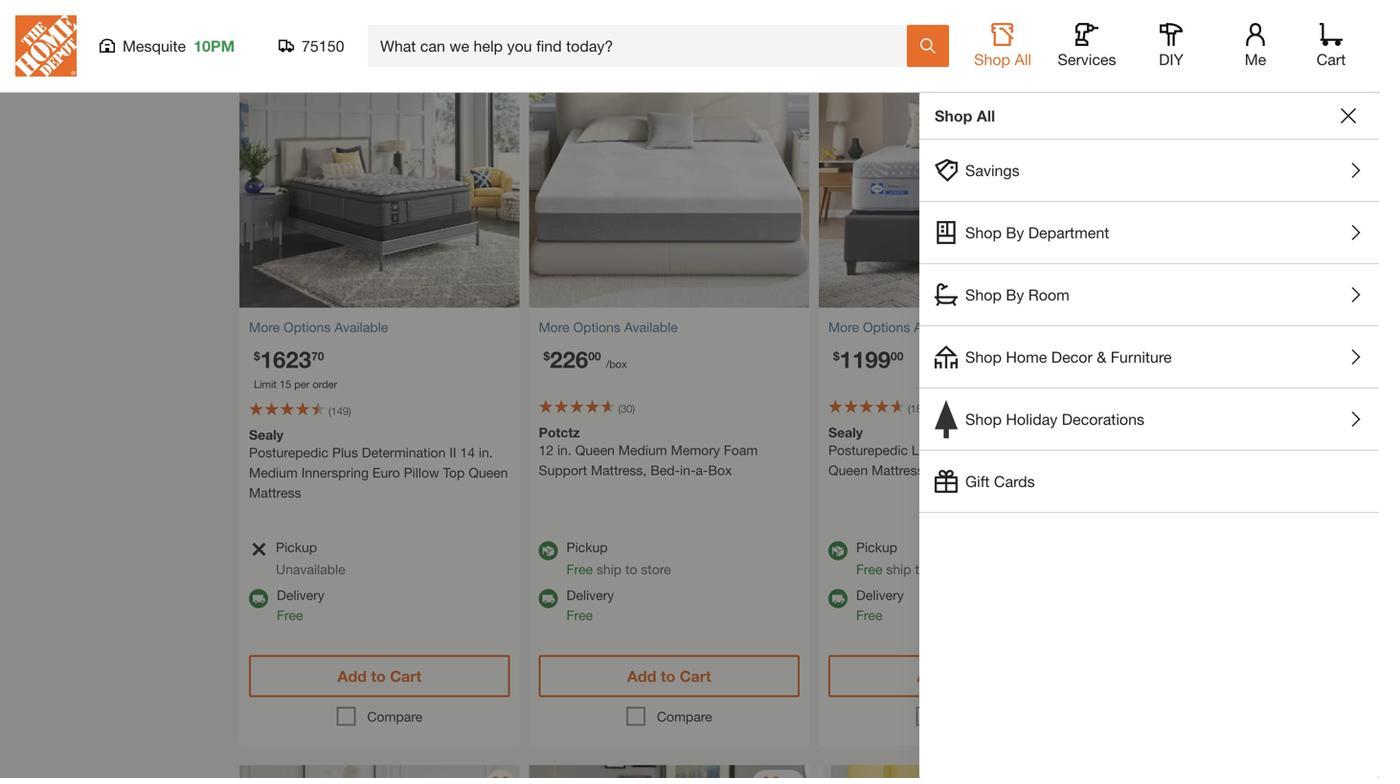 Task type: vqa. For each thing, say whether or not it's contained in the screenshot.
$ in the $ 1199 00
yes



Task type: describe. For each thing, give the bounding box(es) containing it.
75150
[[302, 37, 344, 55]]

in. inside ottomanson lodge 12 in. full made in usa firm hybrid mattress cool airflow with edge to edge pocket coil, bed in a box, ottopedic
[[1179, 442, 1193, 458]]

14
[[460, 445, 475, 461]]

shop holiday decorations
[[965, 410, 1145, 429]]

&
[[1097, 348, 1107, 366]]

full
[[1196, 442, 1218, 458]]

available for /box
[[624, 319, 678, 335]]

cart for 2nd 'available for pickup' icon from right
[[680, 668, 711, 686]]

me button
[[1225, 23, 1286, 69]]

add for 2nd 'available for pickup' icon from right the add to cart button
[[627, 668, 656, 686]]

hybrid inside sealy posturepedic lacey 13 in. firm hybrid queen mattress
[[1018, 442, 1058, 458]]

ottopedic
[[1281, 483, 1340, 499]]

lacey
[[912, 442, 947, 458]]

chat with a home depot expert.
[[1185, 509, 1348, 522]]

decorations
[[1062, 410, 1145, 429]]

00 for 1199
[[891, 350, 904, 363]]

more options available for /box
[[539, 319, 678, 335]]

firm inside sealy posturepedic lacey 13 in. firm hybrid queen mattress
[[988, 442, 1014, 458]]

rated
[[276, 34, 314, 49]]

00 for 226
[[588, 350, 601, 363]]

plus
[[332, 445, 358, 461]]

potctz
[[539, 425, 580, 441]]

4 more options available from the left
[[1118, 319, 1257, 335]]

add for the add to cart button for limited stock for pickup image
[[338, 668, 367, 686]]

shop all button
[[972, 23, 1033, 69]]

ship for 2nd 'available for pickup' icon from right
[[597, 562, 622, 578]]

cool
[[1174, 463, 1202, 478]]

shop holiday decorations button
[[919, 389, 1379, 450]]

room
[[1028, 286, 1070, 304]]

diy
[[1159, 50, 1184, 68]]

posturepedic for limit
[[249, 445, 329, 461]]

$ for 346
[[1147, 351, 1153, 364]]

hybrid inside ottomanson lodge 12 in. full made in usa firm hybrid mattress cool airflow with edge to edge pocket coil, bed in a box, ottopedic
[[1334, 442, 1374, 458]]

pickup unavailable
[[276, 540, 345, 578]]

add to cart button for limited stock for pickup image
[[249, 656, 510, 698]]

mesquite
[[123, 37, 186, 55]]

add to cart for first 'available for pickup' icon from the right
[[917, 668, 1001, 686]]

pickup for limited stock for pickup image
[[276, 540, 317, 556]]

add for first 'available for pickup' icon from the right the add to cart button
[[917, 668, 946, 686]]

more options available for limit
[[249, 319, 388, 335]]

more options available link for limit
[[249, 317, 510, 338]]

/box
[[606, 358, 627, 371]]

shop home decor & furniture button
[[919, 327, 1379, 388]]

a-
[[696, 463, 708, 478]]

mattress inside sealy posturepedic lacey 13 in. firm hybrid queen mattress
[[872, 463, 924, 478]]

services
[[1058, 50, 1116, 68]]

furniture
[[1111, 348, 1172, 366]]

limit 15 per order
[[254, 378, 337, 391]]

free for first 'available for pickup' icon from the right
[[856, 562, 883, 578]]

shop for room
[[965, 286, 1002, 304]]

menu containing savings
[[919, 140, 1379, 513]]

) for 1623
[[349, 405, 351, 418]]

( 30 )
[[618, 403, 635, 415]]

in-
[[680, 463, 696, 478]]

ottomanson
[[1118, 425, 1197, 441]]

shop by room button
[[919, 264, 1379, 326]]

70
[[311, 350, 324, 363]]

4 more options available link from the left
[[1118, 317, 1379, 338]]

1 edge from the left
[[1279, 463, 1310, 478]]

in. inside sealy posturepedic plus determination ii 14 in. medium innerspring euro pillow top queen mattress
[[479, 445, 493, 461]]

1841
[[911, 403, 934, 415]]

drawer close image
[[1341, 108, 1356, 124]]

( 149 )
[[329, 405, 351, 418]]

pocket
[[1118, 483, 1160, 499]]

75150 button
[[279, 36, 345, 56]]

( for 1623
[[329, 405, 331, 418]]

with inside ottomanson lodge 12 in. full made in usa firm hybrid mattress cool airflow with edge to edge pocket coil, bed in a box, ottopedic
[[1251, 463, 1275, 478]]

decor
[[1051, 348, 1093, 366]]

12 in. queen medium memory foam support mattress, bed-in-a-box image
[[529, 28, 809, 308]]

a
[[1237, 483, 1246, 499]]

options for 1199
[[863, 319, 910, 335]]

add to cart for 2nd 'available for pickup' icon from right
[[627, 668, 711, 686]]

me
[[1245, 50, 1266, 68]]

foam
[[724, 442, 758, 458]]

savings
[[965, 161, 1020, 180]]

$ 1199 00
[[833, 346, 904, 373]]

$ for 1623
[[254, 350, 260, 363]]

ii
[[449, 445, 456, 461]]

determination
[[362, 445, 446, 461]]

13
[[951, 442, 966, 458]]

149
[[331, 405, 349, 418]]

cart inside cart link
[[1317, 50, 1346, 68]]

226
[[550, 346, 588, 373]]

savings button
[[919, 140, 1379, 201]]

gift cards
[[965, 473, 1035, 491]]

sealy posturepedic lacey 13 in. firm hybrid queen mattress
[[828, 425, 1058, 478]]

0 vertical spatial in
[[1259, 442, 1269, 458]]

cart link
[[1310, 23, 1352, 69]]

4 options from the left
[[1153, 319, 1200, 335]]

airflow
[[1206, 463, 1247, 478]]

2 delivery from the left
[[567, 588, 614, 603]]

box,
[[1249, 483, 1277, 499]]

in. inside potctz 12 in. queen medium memory foam support mattress, bed-in-a-box
[[557, 442, 572, 458]]

1 pickup free ship to store from the left
[[567, 540, 671, 578]]

delivery free for available shipping icon
[[567, 588, 614, 624]]

1199
[[840, 346, 891, 373]]

346
[[1153, 347, 1192, 374]]

shop for decorations
[[965, 410, 1002, 429]]

2 pickup free ship to store from the left
[[856, 540, 961, 578]]

$ 1623 70
[[254, 346, 324, 373]]

available for limit
[[334, 319, 388, 335]]

2 horizontal spatial (
[[908, 403, 911, 415]]

more for /box
[[539, 319, 570, 335]]

memory
[[671, 442, 720, 458]]

chat
[[1185, 509, 1209, 522]]

more options available link for 1199
[[828, 317, 1089, 338]]

compare for pickup free ship to store
[[657, 709, 712, 725]]

made
[[1221, 442, 1255, 458]]

options for limit
[[284, 319, 331, 335]]

cart for limited stock for pickup image
[[390, 668, 422, 686]]

medium inside sealy posturepedic plus determination ii 14 in. medium innerspring euro pillow top queen mattress
[[249, 465, 298, 481]]

potctz 12 in. queen medium memory foam support mattress, bed-in-a-box
[[539, 425, 758, 478]]

medium inside potctz 12 in. queen medium memory foam support mattress, bed-in-a-box
[[618, 442, 667, 458]]

sealy for 1199
[[828, 425, 863, 441]]

ship for first 'available for pickup' icon from the right
[[886, 562, 911, 578]]

unavailable
[[276, 562, 345, 578]]

shop by department button
[[919, 202, 1379, 263]]

queen inside potctz 12 in. queen medium memory foam support mattress, bed-in-a-box
[[575, 442, 615, 458]]

3 delivery from the left
[[856, 588, 904, 603]]

usa
[[1273, 442, 1300, 458]]

more options available for 1199
[[828, 319, 968, 335]]

options for /box
[[573, 319, 620, 335]]

0 horizontal spatial with
[[1212, 509, 1233, 522]]

queen inside sealy posturepedic plus determination ii 14 in. medium innerspring euro pillow top queen mattress
[[469, 465, 508, 481]]

pickup for first 'available for pickup' icon from the right
[[856, 540, 897, 556]]

0 vertical spatial top
[[249, 34, 272, 49]]

department
[[1028, 224, 1109, 242]]

4 available from the left
[[1204, 319, 1257, 335]]

compare for pickup unavailable
[[367, 709, 423, 725]]

$ for 1199
[[833, 350, 840, 363]]

expert.
[[1313, 509, 1348, 522]]



Task type: locate. For each thing, give the bounding box(es) containing it.
add to cart button for first 'available for pickup' icon from the right
[[828, 656, 1089, 698]]

0 horizontal spatial edge
[[1279, 463, 1310, 478]]

pickup inside the pickup unavailable
[[276, 540, 317, 556]]

0 horizontal spatial )
[[349, 405, 351, 418]]

more up 226
[[539, 319, 570, 335]]

posturepedic left lacey
[[828, 442, 908, 458]]

by left the 'department'
[[1006, 224, 1024, 242]]

posturepedic inside sealy posturepedic lacey 13 in. firm hybrid queen mattress
[[828, 442, 908, 458]]

12 down ottomanson
[[1160, 442, 1175, 458]]

2 store from the left
[[931, 562, 961, 578]]

mattress up limited stock for pickup image
[[249, 485, 301, 501]]

1 horizontal spatial hybrid
[[1334, 442, 1374, 458]]

shop up the savings
[[935, 107, 973, 125]]

2 delivery free from the left
[[567, 588, 614, 624]]

more options available
[[249, 319, 388, 335], [539, 319, 678, 335], [828, 319, 968, 335], [1118, 319, 1257, 335]]

1 horizontal spatial edge
[[1329, 463, 1361, 478]]

1 horizontal spatial (
[[618, 403, 621, 415]]

1 pickup from the left
[[276, 540, 317, 556]]

2 more options available link from the left
[[539, 317, 800, 338]]

more options available link up 70
[[249, 317, 510, 338]]

1 vertical spatial shop all
[[935, 107, 995, 125]]

with
[[1251, 463, 1275, 478], [1212, 509, 1233, 522]]

in. down potctz
[[557, 442, 572, 458]]

more options available up 70
[[249, 319, 388, 335]]

posturepedic inside sealy posturepedic plus determination ii 14 in. medium innerspring euro pillow top queen mattress
[[249, 445, 329, 461]]

add to cart up 12 in. medium hybrid pillow top king size mattress, support and breathable cooling gel memory foam mattress image
[[338, 668, 422, 686]]

0 horizontal spatial medium
[[249, 465, 298, 481]]

12
[[539, 442, 554, 458], [1160, 442, 1175, 458]]

shop right shop holiday decorations preview "icon"
[[965, 410, 1002, 429]]

more for limit
[[249, 319, 280, 335]]

1 vertical spatial with
[[1212, 509, 1233, 522]]

add to cart button up brs900 12 in. extra firm hybrid tight top queen mattress image
[[539, 656, 800, 698]]

available
[[334, 319, 388, 335], [624, 319, 678, 335], [914, 319, 968, 335], [1204, 319, 1257, 335]]

mesquite 10pm
[[123, 37, 235, 55]]

3 options from the left
[[863, 319, 910, 335]]

12 inside potctz 12 in. queen medium memory foam support mattress, bed-in-a-box
[[539, 442, 554, 458]]

pillow
[[404, 465, 439, 481]]

medium left innerspring
[[249, 465, 298, 481]]

1 delivery from the left
[[277, 588, 324, 603]]

1 horizontal spatial available for pickup image
[[828, 542, 848, 561]]

more options available link
[[249, 317, 510, 338], [539, 317, 800, 338], [828, 317, 1089, 338], [1118, 317, 1379, 338]]

1 horizontal spatial compare
[[657, 709, 712, 725]]

in. inside sealy posturepedic lacey 13 in. firm hybrid queen mattress
[[970, 442, 984, 458]]

3 available from the left
[[914, 319, 968, 335]]

2 by from the top
[[1006, 286, 1024, 304]]

0 vertical spatial shop all
[[974, 50, 1031, 68]]

1 horizontal spatial firm
[[1304, 442, 1331, 458]]

( down '/box'
[[618, 403, 621, 415]]

shop for department
[[965, 224, 1002, 242]]

0 horizontal spatial delivery
[[277, 588, 324, 603]]

free for available shipping icon
[[567, 608, 593, 624]]

shop all left services
[[974, 50, 1031, 68]]

delivery free
[[277, 588, 324, 624], [567, 588, 614, 624], [856, 588, 904, 624]]

0 horizontal spatial delivery free
[[277, 588, 324, 624]]

1 hybrid from the left
[[1018, 442, 1058, 458]]

cart for first 'available for pickup' icon from the right
[[969, 668, 1001, 686]]

$ 346
[[1147, 347, 1192, 374]]

3 add to cart button from the left
[[828, 656, 1089, 698]]

mattress inside ottomanson lodge 12 in. full made in usa firm hybrid mattress cool airflow with edge to edge pocket coil, bed in a box, ottopedic
[[1118, 463, 1170, 478]]

0 horizontal spatial in
[[1223, 483, 1233, 499]]

edge
[[1279, 463, 1310, 478], [1329, 463, 1361, 478]]

$ 226 00 /box
[[544, 346, 627, 373]]

2 available from the left
[[624, 319, 678, 335]]

lodge 12 in. full made in usa firm hybrid mattress cool airflow with edge to edge pocket coil, bed in a box, ottopedic image
[[1109, 28, 1379, 308]]

$ inside $ 1623 70
[[254, 350, 260, 363]]

3 add from the left
[[917, 668, 946, 686]]

home right a
[[1245, 509, 1276, 522]]

firm right usa
[[1304, 442, 1331, 458]]

) for 226
[[633, 403, 635, 415]]

0 horizontal spatial home
[[1006, 348, 1047, 366]]

1 available from the left
[[334, 319, 388, 335]]

more up furniture
[[1118, 319, 1149, 335]]

posturepedic lacey 13 in. firm hybrid queen mattress image
[[819, 28, 1099, 308]]

in. right 13
[[970, 442, 984, 458]]

0 horizontal spatial mattress
[[249, 485, 301, 501]]

0 horizontal spatial available for pickup image
[[539, 542, 558, 561]]

options up 70
[[284, 319, 331, 335]]

shop inside 'button'
[[965, 286, 1002, 304]]

add to cart
[[338, 668, 422, 686], [627, 668, 711, 686], [917, 668, 1001, 686]]

0 vertical spatial home
[[1006, 348, 1047, 366]]

order
[[313, 378, 337, 391]]

firm
[[988, 442, 1014, 458], [1304, 442, 1331, 458]]

2 horizontal spatial delivery free
[[856, 588, 904, 624]]

by for room
[[1006, 286, 1024, 304]]

mattress,
[[591, 463, 647, 478]]

3 more options available link from the left
[[828, 317, 1089, 338]]

1623
[[260, 346, 311, 373]]

to inside ottomanson lodge 12 in. full made in usa firm hybrid mattress cool airflow with edge to edge pocket coil, bed in a box, ottopedic
[[1314, 463, 1326, 478]]

) up potctz 12 in. queen medium memory foam support mattress, bed-in-a-box
[[633, 403, 635, 415]]

1 vertical spatial in
[[1223, 483, 1233, 499]]

options
[[284, 319, 331, 335], [573, 319, 620, 335], [863, 319, 910, 335], [1153, 319, 1200, 335]]

1 horizontal spatial queen
[[575, 442, 615, 458]]

12 inside ottomanson lodge 12 in. full made in usa firm hybrid mattress cool airflow with edge to edge pocket coil, bed in a box, ottopedic
[[1160, 442, 1175, 458]]

mattress inside sealy posturepedic plus determination ii 14 in. medium innerspring euro pillow top queen mattress
[[249, 485, 301, 501]]

2 horizontal spatial queen
[[828, 463, 868, 478]]

1 ship from the left
[[597, 562, 622, 578]]

1 horizontal spatial 12
[[1160, 442, 1175, 458]]

0 vertical spatial all
[[1015, 50, 1031, 68]]

1 horizontal spatial home
[[1245, 509, 1276, 522]]

bed
[[1195, 483, 1219, 499]]

shop
[[974, 50, 1010, 68], [935, 107, 973, 125], [965, 224, 1002, 242], [965, 286, 1002, 304], [965, 348, 1002, 366], [965, 410, 1002, 429]]

1 horizontal spatial all
[[1015, 50, 1031, 68]]

)
[[633, 403, 635, 415], [349, 405, 351, 418]]

home left decor
[[1006, 348, 1047, 366]]

more options available link for /box
[[539, 317, 800, 338]]

more for 1199
[[828, 319, 859, 335]]

posturepedic for 1199
[[828, 442, 908, 458]]

1 12 from the left
[[539, 442, 554, 458]]

( 1841
[[908, 403, 934, 415]]

sealy down the 1199
[[828, 425, 863, 441]]

1 add to cart from the left
[[338, 668, 422, 686]]

ship
[[597, 562, 622, 578], [886, 562, 911, 578]]

euro
[[372, 465, 400, 481]]

0 horizontal spatial hybrid
[[1018, 442, 1058, 458]]

1 horizontal spatial medium
[[618, 442, 667, 458]]

depot
[[1279, 509, 1310, 522]]

( left shop holiday decorations preview "icon"
[[908, 403, 911, 415]]

6 in. medium quilted top twin foam and spring mattress 2-piece set for bunk beds image
[[819, 766, 1099, 779]]

1 delivery free from the left
[[277, 588, 324, 624]]

1 compare from the left
[[367, 709, 423, 725]]

more options available link up 346
[[1118, 317, 1379, 338]]

feedback link image
[[1353, 324, 1379, 427]]

add to cart button up 12 in. medium hybrid pillow top king size mattress, support and breathable cooling gel memory foam mattress image
[[249, 656, 510, 698]]

available for pickup image
[[539, 542, 558, 561], [828, 542, 848, 561]]

1 horizontal spatial 00
[[891, 350, 904, 363]]

1 00 from the left
[[588, 350, 601, 363]]

edge down usa
[[1279, 463, 1310, 478]]

brs900 12 in. extra firm hybrid tight top queen mattress image
[[529, 766, 809, 779]]

0 horizontal spatial posturepedic
[[249, 445, 329, 461]]

compare
[[367, 709, 423, 725], [657, 709, 712, 725]]

0 horizontal spatial firm
[[988, 442, 1014, 458]]

add to cart for limited stock for pickup image
[[338, 668, 422, 686]]

a
[[1236, 509, 1242, 522]]

top
[[249, 34, 272, 49], [443, 465, 465, 481]]

1 available for pickup image from the left
[[539, 542, 558, 561]]

2 horizontal spatial add to cart button
[[828, 656, 1089, 698]]

0 vertical spatial by
[[1006, 224, 1024, 242]]

services button
[[1056, 23, 1118, 69]]

1 horizontal spatial pickup
[[567, 540, 608, 556]]

the home depot logo image
[[15, 15, 77, 77]]

all left services
[[1015, 50, 1031, 68]]

all inside button
[[1015, 50, 1031, 68]]

support
[[539, 463, 587, 478]]

sponsored
[[1118, 34, 1184, 49]]

0 horizontal spatial sealy
[[249, 427, 284, 443]]

more options available link down shop by room
[[828, 317, 1089, 338]]

2 available shipping image from the left
[[828, 590, 848, 609]]

2 horizontal spatial mattress
[[1118, 463, 1170, 478]]

1 horizontal spatial posturepedic
[[828, 442, 908, 458]]

top down ii
[[443, 465, 465, 481]]

12 down potctz
[[539, 442, 554, 458]]

3 more from the left
[[828, 319, 859, 335]]

firm up "gift cards"
[[988, 442, 1014, 458]]

add to cart button for 2nd 'available for pickup' icon from right
[[539, 656, 800, 698]]

0 horizontal spatial pickup
[[276, 540, 317, 556]]

shop left room
[[965, 286, 1002, 304]]

2 horizontal spatial add to cart
[[917, 668, 1001, 686]]

diy button
[[1141, 23, 1202, 69]]

) up plus
[[349, 405, 351, 418]]

menu
[[919, 140, 1379, 513]]

0 horizontal spatial add
[[338, 668, 367, 686]]

0 horizontal spatial 00
[[588, 350, 601, 363]]

store
[[641, 562, 671, 578], [931, 562, 961, 578]]

2 firm from the left
[[1304, 442, 1331, 458]]

What can we help you find today? search field
[[380, 26, 906, 66]]

0 horizontal spatial add to cart button
[[249, 656, 510, 698]]

1 vertical spatial all
[[977, 107, 995, 125]]

1 more from the left
[[249, 319, 280, 335]]

0 horizontal spatial 12
[[539, 442, 554, 458]]

delivery free for available shipping image associated with unavailable
[[277, 588, 324, 624]]

sealy for limit
[[249, 427, 284, 443]]

limit
[[254, 378, 277, 391]]

support plus 14 in. extra firm hybrid euro top king pocket spring mattress image
[[1109, 766, 1379, 779]]

1 store from the left
[[641, 562, 671, 578]]

more options available link up '/box'
[[539, 317, 800, 338]]

hybrid up ottopedic
[[1334, 442, 1374, 458]]

30
[[621, 403, 633, 415]]

limited stock for pickup image
[[249, 542, 267, 558]]

more options available up $ 1199 00
[[828, 319, 968, 335]]

bed-
[[651, 463, 680, 478]]

shop home decor & furniture
[[965, 348, 1172, 366]]

1 firm from the left
[[988, 442, 1014, 458]]

sealy down limit
[[249, 427, 284, 443]]

coil,
[[1164, 483, 1191, 499]]

0 horizontal spatial (
[[329, 405, 331, 418]]

per
[[294, 378, 310, 391]]

0 horizontal spatial compare
[[367, 709, 423, 725]]

available shipping image for unavailable
[[249, 590, 268, 609]]

holiday
[[1006, 410, 1058, 429]]

posturepedic plus determination ii 14 in. medium innerspring euro pillow top queen mattress image
[[239, 28, 520, 308]]

15
[[280, 378, 291, 391]]

1 horizontal spatial with
[[1251, 463, 1275, 478]]

1 horizontal spatial store
[[931, 562, 961, 578]]

1 horizontal spatial add
[[627, 668, 656, 686]]

box
[[708, 463, 732, 478]]

2 available for pickup image from the left
[[828, 542, 848, 561]]

2 options from the left
[[573, 319, 620, 335]]

hybrid
[[1018, 442, 1058, 458], [1334, 442, 1374, 458]]

pickup free ship to store
[[567, 540, 671, 578], [856, 540, 961, 578]]

by inside shop by room 'button'
[[1006, 286, 1024, 304]]

shop left services
[[974, 50, 1010, 68]]

edge up ottopedic
[[1329, 463, 1361, 478]]

00 inside $ 226 00 /box
[[588, 350, 601, 363]]

top inside sealy posturepedic plus determination ii 14 in. medium innerspring euro pillow top queen mattress
[[443, 465, 465, 481]]

by inside shop by department button
[[1006, 224, 1024, 242]]

in left usa
[[1259, 442, 1269, 458]]

1 horizontal spatial in
[[1259, 442, 1269, 458]]

more options available up '/box'
[[539, 319, 678, 335]]

1 horizontal spatial mattress
[[872, 463, 924, 478]]

1 more options available link from the left
[[249, 317, 510, 338]]

0 vertical spatial with
[[1251, 463, 1275, 478]]

all
[[1015, 50, 1031, 68], [977, 107, 995, 125]]

1 horizontal spatial top
[[443, 465, 465, 481]]

mattress down lacey
[[872, 463, 924, 478]]

with up box,
[[1251, 463, 1275, 478]]

available shipping image
[[539, 590, 558, 609]]

2 horizontal spatial delivery
[[856, 588, 904, 603]]

2 edge from the left
[[1329, 463, 1361, 478]]

more up 1623
[[249, 319, 280, 335]]

3 add to cart from the left
[[917, 668, 1001, 686]]

2 hybrid from the left
[[1334, 442, 1374, 458]]

add
[[338, 668, 367, 686], [627, 668, 656, 686], [917, 668, 946, 686]]

1 options from the left
[[284, 319, 331, 335]]

2 more options available from the left
[[539, 319, 678, 335]]

0 horizontal spatial pickup free ship to store
[[567, 540, 671, 578]]

3 more options available from the left
[[828, 319, 968, 335]]

1 vertical spatial top
[[443, 465, 465, 481]]

medium
[[618, 442, 667, 458], [249, 465, 298, 481]]

posturepedic
[[828, 442, 908, 458], [249, 445, 329, 461]]

home inside button
[[1006, 348, 1047, 366]]

1 available shipping image from the left
[[249, 590, 268, 609]]

1 horizontal spatial delivery free
[[567, 588, 614, 624]]

add to cart button up 6 in. medium quilted top twin foam and spring mattress 2-piece set for bunk beds image
[[828, 656, 1089, 698]]

00
[[588, 350, 601, 363], [891, 350, 904, 363]]

posturepedic up innerspring
[[249, 445, 329, 461]]

2 pickup from the left
[[567, 540, 608, 556]]

10pm
[[194, 37, 235, 55]]

hybrid down holiday
[[1018, 442, 1058, 458]]

( for 226
[[618, 403, 621, 415]]

1 horizontal spatial ship
[[886, 562, 911, 578]]

0 vertical spatial medium
[[618, 442, 667, 458]]

shop by department
[[965, 224, 1109, 242]]

pickup for 2nd 'available for pickup' icon from right
[[567, 540, 608, 556]]

by left room
[[1006, 286, 1024, 304]]

by for department
[[1006, 224, 1024, 242]]

0 horizontal spatial top
[[249, 34, 272, 49]]

2 compare from the left
[[657, 709, 712, 725]]

1 horizontal spatial delivery
[[567, 588, 614, 603]]

options up $ 226 00 /box
[[573, 319, 620, 335]]

0 horizontal spatial ship
[[597, 562, 622, 578]]

sealy inside sealy posturepedic lacey 13 in. firm hybrid queen mattress
[[828, 425, 863, 441]]

2 ship from the left
[[886, 562, 911, 578]]

1 horizontal spatial available shipping image
[[828, 590, 848, 609]]

free for 2nd 'available for pickup' icon from right
[[567, 562, 593, 578]]

options up $ 1199 00
[[863, 319, 910, 335]]

compare up brs900 12 in. extra firm hybrid tight top queen mattress image
[[657, 709, 712, 725]]

in. right the 14
[[479, 445, 493, 461]]

00 inside $ 1199 00
[[891, 350, 904, 363]]

to
[[1314, 463, 1326, 478], [625, 562, 637, 578], [915, 562, 927, 578], [371, 668, 386, 686], [661, 668, 675, 686], [950, 668, 965, 686]]

3 pickup from the left
[[856, 540, 897, 556]]

ottomanson lodge 12 in. full made in usa firm hybrid mattress cool airflow with edge to edge pocket coil, bed in a box, ottopedic
[[1118, 425, 1374, 499]]

0 horizontal spatial all
[[977, 107, 995, 125]]

1 by from the top
[[1006, 224, 1024, 242]]

innerspring
[[301, 465, 369, 481]]

2 add to cart from the left
[[627, 668, 711, 686]]

available shipping image for free
[[828, 590, 848, 609]]

lodge
[[1118, 442, 1156, 458]]

shop down the savings
[[965, 224, 1002, 242]]

1 more options available from the left
[[249, 319, 388, 335]]

1 vertical spatial by
[[1006, 286, 1024, 304]]

store for 2nd 'available for pickup' icon from right
[[641, 562, 671, 578]]

1 horizontal spatial add to cart
[[627, 668, 711, 686]]

0 horizontal spatial store
[[641, 562, 671, 578]]

(
[[618, 403, 621, 415], [908, 403, 911, 415], [329, 405, 331, 418]]

1 add from the left
[[338, 668, 367, 686]]

cards
[[994, 473, 1035, 491]]

options up 346
[[1153, 319, 1200, 335]]

4 more from the left
[[1118, 319, 1149, 335]]

cart
[[1317, 50, 1346, 68], [390, 668, 422, 686], [680, 668, 711, 686], [969, 668, 1001, 686]]

mattress up the pocket
[[1118, 463, 1170, 478]]

$ inside $ 226 00 /box
[[544, 350, 550, 363]]

available for 1199
[[914, 319, 968, 335]]

2 add from the left
[[627, 668, 656, 686]]

top left rated
[[249, 34, 272, 49]]

0 horizontal spatial available shipping image
[[249, 590, 268, 609]]

2 add to cart button from the left
[[539, 656, 800, 698]]

gift
[[965, 473, 990, 491]]

2 more from the left
[[539, 319, 570, 335]]

0 horizontal spatial add to cart
[[338, 668, 422, 686]]

2 12 from the left
[[1160, 442, 1175, 458]]

$ inside $ 346
[[1147, 351, 1153, 364]]

available shipping image
[[249, 590, 268, 609], [828, 590, 848, 609]]

firm inside ottomanson lodge 12 in. full made in usa firm hybrid mattress cool airflow with edge to edge pocket coil, bed in a box, ottopedic
[[1304, 442, 1331, 458]]

medium up bed-
[[618, 442, 667, 458]]

1 add to cart button from the left
[[249, 656, 510, 698]]

$ inside $ 1199 00
[[833, 350, 840, 363]]

1 horizontal spatial )
[[633, 403, 635, 415]]

shop all inside button
[[974, 50, 1031, 68]]

shop all up the savings
[[935, 107, 995, 125]]

gift cards link
[[919, 451, 1379, 512]]

in left a
[[1223, 483, 1233, 499]]

$ for 226
[[544, 350, 550, 363]]

2 00 from the left
[[891, 350, 904, 363]]

all up the savings
[[977, 107, 995, 125]]

3 delivery free from the left
[[856, 588, 904, 624]]

in
[[1259, 442, 1269, 458], [1223, 483, 1233, 499]]

more options available up 346
[[1118, 319, 1257, 335]]

in. up cool at the right bottom of the page
[[1179, 442, 1193, 458]]

more up the 1199
[[828, 319, 859, 335]]

1 vertical spatial medium
[[249, 465, 298, 481]]

store for first 'available for pickup' icon from the right
[[931, 562, 961, 578]]

1 horizontal spatial pickup free ship to store
[[856, 540, 961, 578]]

shop for decor
[[965, 348, 1002, 366]]

1 horizontal spatial add to cart button
[[539, 656, 800, 698]]

1 horizontal spatial sealy
[[828, 425, 863, 441]]

2 horizontal spatial pickup
[[856, 540, 897, 556]]

0 horizontal spatial queen
[[469, 465, 508, 481]]

delivery free for available shipping image for free
[[856, 588, 904, 624]]

sealy inside sealy posturepedic plus determination ii 14 in. medium innerspring euro pillow top queen mattress
[[249, 427, 284, 443]]

1 vertical spatial home
[[1245, 509, 1276, 522]]

home
[[1006, 348, 1047, 366], [1245, 509, 1276, 522]]

shop by room
[[965, 286, 1070, 304]]

shop holiday decorations preview image
[[935, 400, 958, 439]]

more
[[249, 319, 280, 335], [539, 319, 570, 335], [828, 319, 859, 335], [1118, 319, 1149, 335]]

shop down shop by room
[[965, 348, 1002, 366]]

( down order
[[329, 405, 331, 418]]

add to cart up brs900 12 in. extra firm hybrid tight top queen mattress image
[[627, 668, 711, 686]]

compare up 12 in. medium hybrid pillow top king size mattress, support and breathable cooling gel memory foam mattress image
[[367, 709, 423, 725]]

12 in. medium hybrid pillow top king size mattress, support and breathable cooling gel memory foam mattress image
[[239, 766, 520, 779]]

top rated
[[249, 34, 314, 49]]

2 horizontal spatial add
[[917, 668, 946, 686]]

with left a
[[1212, 509, 1233, 522]]

sealy posturepedic plus determination ii 14 in. medium innerspring euro pillow top queen mattress
[[249, 427, 508, 501]]

queen inside sealy posturepedic lacey 13 in. firm hybrid queen mattress
[[828, 463, 868, 478]]

add to cart up 6 in. medium quilted top twin foam and spring mattress 2-piece set for bunk beds image
[[917, 668, 1001, 686]]



